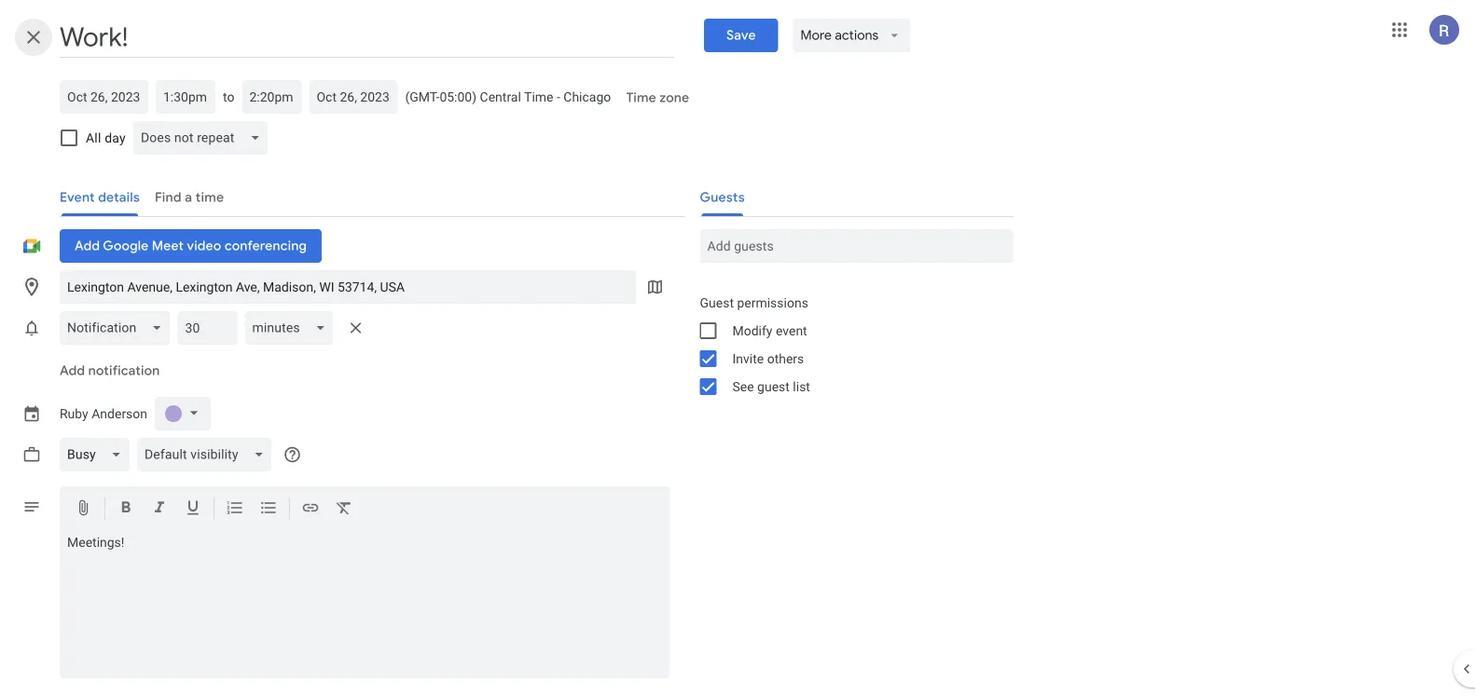 Task type: vqa. For each thing, say whether or not it's contained in the screenshot.
'All' on the top left
yes



Task type: describe. For each thing, give the bounding box(es) containing it.
30 minutes before element
[[60, 308, 371, 349]]

more actions arrow_drop_down
[[801, 27, 903, 44]]

underline image
[[184, 499, 202, 521]]

End date text field
[[317, 86, 390, 108]]

modify event
[[732, 323, 807, 338]]

guest permissions
[[700, 295, 808, 311]]

to
[[223, 89, 234, 104]]

formatting options toolbar
[[60, 487, 670, 532]]

notification
[[88, 363, 160, 380]]

event
[[776, 323, 807, 338]]

Title text field
[[60, 17, 674, 58]]

invite
[[732, 351, 764, 366]]

others
[[767, 351, 804, 366]]

modify
[[732, 323, 773, 338]]

arrow_drop_down
[[886, 27, 903, 44]]

guest
[[700, 295, 734, 311]]

save button
[[704, 19, 778, 52]]

0 horizontal spatial time
[[524, 89, 553, 104]]

Location text field
[[67, 270, 629, 304]]

ruby
[[60, 406, 88, 422]]

time inside button
[[626, 90, 656, 106]]

meetings!
[[67, 535, 124, 551]]

all day
[[86, 130, 126, 145]]

add notification
[[60, 363, 160, 380]]

(gmt-05:00) central time - chicago
[[405, 89, 611, 104]]

insert link image
[[301, 499, 320, 521]]

see guest list
[[732, 379, 810, 394]]



Task type: locate. For each thing, give the bounding box(es) containing it.
time zone button
[[619, 81, 697, 115]]

Description text field
[[60, 535, 670, 675]]

central
[[480, 89, 521, 104]]

End time text field
[[249, 86, 294, 108]]

None field
[[133, 121, 275, 155], [60, 311, 178, 345], [245, 311, 341, 345], [60, 438, 137, 472], [137, 438, 279, 472], [133, 121, 275, 155], [60, 311, 178, 345], [245, 311, 341, 345], [60, 438, 137, 472], [137, 438, 279, 472]]

time zone
[[626, 90, 689, 106]]

invite others
[[732, 351, 804, 366]]

(gmt-
[[405, 89, 440, 104]]

day
[[105, 130, 126, 145]]

group
[[685, 289, 1013, 401]]

group containing guest permissions
[[685, 289, 1013, 401]]

see
[[732, 379, 754, 394]]

italic image
[[150, 499, 169, 521]]

chicago
[[563, 89, 611, 104]]

-
[[557, 89, 560, 104]]

remove formatting image
[[335, 499, 353, 521]]

zone
[[659, 90, 689, 106]]

save
[[726, 27, 756, 44]]

1 horizontal spatial time
[[626, 90, 656, 106]]

time
[[524, 89, 553, 104], [626, 90, 656, 106]]

Start time text field
[[163, 86, 208, 108]]

ruby anderson
[[60, 406, 147, 422]]

time left - at left top
[[524, 89, 553, 104]]

bulleted list image
[[259, 499, 278, 521]]

bold image
[[117, 499, 135, 521]]

list
[[793, 379, 810, 394]]

anderson
[[92, 406, 147, 422]]

permissions
[[737, 295, 808, 311]]

add notification button
[[52, 349, 167, 394]]

time left zone at the left of the page
[[626, 90, 656, 106]]

Guests text field
[[707, 229, 1006, 263]]

numbered list image
[[226, 499, 244, 521]]

Start date text field
[[67, 86, 141, 108]]

add
[[60, 363, 85, 380]]

actions
[[835, 27, 879, 44]]

all
[[86, 130, 101, 145]]

more
[[801, 27, 832, 44]]

Minutes in advance for notification number field
[[185, 311, 230, 345]]

guest
[[757, 379, 790, 394]]

05:00)
[[440, 89, 477, 104]]



